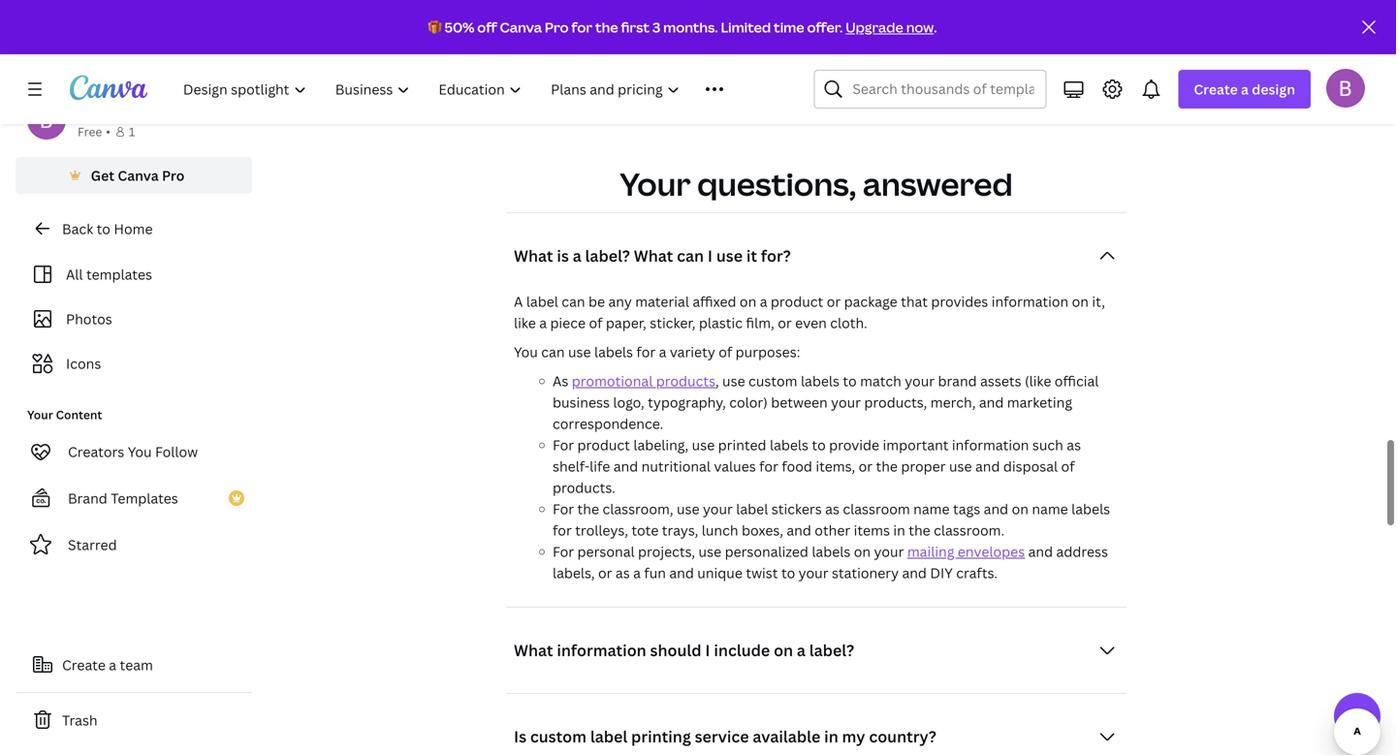 Task type: vqa. For each thing, say whether or not it's contained in the screenshot.
topmost label
yes



Task type: describe. For each thing, give the bounding box(es) containing it.
create a team button
[[16, 646, 252, 685]]

back to home
[[62, 220, 153, 238]]

upgrade
[[846, 18, 904, 36]]

1
[[129, 124, 135, 140]]

your inside and address labels, or as a fun and unique twist to your stationery and diy crafts.
[[799, 564, 829, 583]]

a up film,
[[760, 293, 768, 311]]

create for create a team
[[62, 656, 106, 675]]

projects,
[[638, 543, 696, 561]]

labels up address
[[1072, 500, 1111, 519]]

50%
[[445, 18, 475, 36]]

for personal projects, use personalized labels on your mailing envelopes
[[553, 543, 1026, 561]]

proper
[[902, 458, 946, 476]]

,
[[716, 372, 719, 391]]

such
[[1033, 436, 1064, 455]]

be
[[589, 293, 605, 311]]

other
[[815, 522, 851, 540]]

is custom label printing service available in my country? button
[[506, 718, 1127, 756]]

tags
[[954, 500, 981, 519]]

disposal
[[1004, 458, 1059, 476]]

for left food on the right bottom
[[760, 458, 779, 476]]

life
[[590, 458, 611, 476]]

months.
[[664, 18, 719, 36]]

a
[[514, 293, 523, 311]]

2 name from the left
[[1033, 500, 1069, 519]]

or up cloth.
[[827, 293, 841, 311]]

and address labels, or as a fun and unique twist to your stationery and diy crafts.
[[553, 543, 1109, 583]]

now
[[907, 18, 934, 36]]

printed
[[719, 436, 767, 455]]

all templates
[[66, 265, 152, 284]]

answered
[[863, 163, 1014, 205]]

or right film,
[[778, 314, 792, 332]]

is custom label printing service available in my country?
[[514, 727, 937, 748]]

should
[[651, 640, 702, 661]]

🎁 50% off canva pro for the first 3 months. limited time offer. upgrade now .
[[428, 18, 938, 36]]

trolleys,
[[575, 522, 629, 540]]

like
[[514, 314, 536, 332]]

information inside "a label can be any material affixed on a product or package that provides information on it, like a piece of paper, sticker, plastic film, or even cloth."
[[992, 293, 1069, 311]]

label inside for product labeling, use printed labels to provide important information such as shelf-life and nutritional values for food items, or the proper use and disposal of products. for the classroom, use your label stickers as classroom name tags and on name labels for trolleys, tote trays, lunch boxes, and other items in the classroom.
[[737, 500, 769, 519]]

it
[[747, 246, 758, 266]]

1 name from the left
[[914, 500, 950, 519]]

on inside dropdown button
[[774, 640, 794, 661]]

nutritional
[[642, 458, 711, 476]]

values
[[714, 458, 756, 476]]

merch,
[[931, 393, 976, 412]]

typography,
[[648, 393, 726, 412]]

labels up food on the right bottom
[[770, 436, 809, 455]]

for product labeling, use printed labels to provide important information such as shelf-life and nutritional values for food items, or the proper use and disposal of products. for the classroom, use your label stickers as classroom name tags and on name labels for trolleys, tote trays, lunch boxes, and other items in the classroom.
[[553, 436, 1111, 540]]

first
[[621, 18, 650, 36]]

available
[[753, 727, 821, 748]]

what for information
[[514, 640, 554, 661]]

creators
[[68, 443, 124, 461]]

starred link
[[16, 526, 252, 565]]

your up products,
[[905, 372, 935, 391]]

1 horizontal spatial pro
[[545, 18, 569, 36]]

use up nutritional
[[692, 436, 715, 455]]

what is a label? what can i use it for? button
[[506, 237, 1127, 276]]

important
[[883, 436, 949, 455]]

1 horizontal spatial canva
[[500, 18, 542, 36]]

is
[[557, 246, 569, 266]]

templates
[[111, 489, 178, 508]]

0 vertical spatial label?
[[586, 246, 631, 266]]

🎁
[[428, 18, 442, 36]]

envelopes
[[958, 543, 1026, 561]]

all templates link
[[27, 256, 241, 293]]

the down important
[[877, 458, 898, 476]]

label inside dropdown button
[[591, 727, 628, 748]]

Search search field
[[853, 71, 1035, 108]]

logo,
[[613, 393, 645, 412]]

starred
[[68, 536, 117, 554]]

create a team
[[62, 656, 153, 675]]

it,
[[1093, 293, 1106, 311]]

a label can be any material affixed on a product or package that provides information on it, like a piece of paper, sticker, plastic film, or even cloth.
[[514, 293, 1106, 332]]

can inside dropdown button
[[677, 246, 704, 266]]

you inside creators you follow link
[[128, 443, 152, 461]]

you can use labels for a variety of purposes:
[[514, 343, 804, 361]]

and left address
[[1029, 543, 1054, 561]]

your inside for product labeling, use printed labels to provide important information such as shelf-life and nutritional values for food items, or the proper use and disposal of products. for the classroom, use your label stickers as classroom name tags and on name labels for trolleys, tote trays, lunch boxes, and other items in the classroom.
[[703, 500, 733, 519]]

and down projects,
[[670, 564, 694, 583]]

cloth.
[[831, 314, 868, 332]]

.
[[934, 18, 938, 36]]

labels down 'other'
[[812, 543, 851, 561]]

variety
[[670, 343, 716, 361]]

1 vertical spatial label?
[[810, 640, 855, 661]]

labels up promotional
[[595, 343, 633, 361]]

photos link
[[27, 301, 241, 338]]

fun
[[644, 564, 666, 583]]

get canva pro
[[91, 166, 185, 185]]

items,
[[816, 458, 856, 476]]

material
[[636, 293, 690, 311]]

pro inside button
[[162, 166, 185, 185]]

use up trays,
[[677, 500, 700, 519]]

as
[[553, 372, 569, 391]]

for left trolleys, at the bottom left of page
[[553, 522, 572, 540]]

marketing
[[1008, 393, 1073, 412]]

even
[[796, 314, 827, 332]]

and right tags
[[984, 500, 1009, 519]]

what up material
[[634, 246, 674, 266]]

the down products.
[[578, 500, 600, 519]]

printing
[[632, 727, 691, 748]]

stickers
[[772, 500, 822, 519]]

personal
[[578, 543, 635, 561]]

crafts.
[[957, 564, 998, 583]]

and left disposal
[[976, 458, 1001, 476]]

, use custom labels to match your brand assets (like official business logo, typography, color) between your products, merch, and marketing correspondence.
[[553, 372, 1100, 433]]

use inside , use custom labels to match your brand assets (like official business logo, typography, color) between your products, merch, and marketing correspondence.
[[723, 372, 746, 391]]

to inside , use custom labels to match your brand assets (like official business logo, typography, color) between your products, merch, and marketing correspondence.
[[843, 372, 857, 391]]

questions,
[[698, 163, 857, 205]]

lunch
[[702, 522, 739, 540]]

and right the life
[[614, 458, 639, 476]]

your down items
[[875, 543, 905, 561]]

use inside dropdown button
[[717, 246, 743, 266]]

your for your content
[[27, 407, 53, 423]]

that
[[901, 293, 928, 311]]

trash
[[62, 712, 98, 730]]



Task type: locate. For each thing, give the bounding box(es) containing it.
can up affixed
[[677, 246, 704, 266]]

photos
[[66, 310, 112, 328]]

labels,
[[553, 564, 595, 583]]

on down disposal
[[1012, 500, 1029, 519]]

match
[[861, 372, 902, 391]]

or down personal
[[599, 564, 613, 583]]

information inside for product labeling, use printed labels to provide important information such as shelf-life and nutritional values for food items, or the proper use and disposal of products. for the classroom, use your label stickers as classroom name tags and on name labels for trolleys, tote trays, lunch boxes, and other items in the classroom.
[[953, 436, 1030, 455]]

your for your questions, answered
[[620, 163, 691, 205]]

get canva pro button
[[16, 157, 252, 194]]

get
[[91, 166, 115, 185]]

0 vertical spatial can
[[677, 246, 704, 266]]

a right is
[[573, 246, 582, 266]]

label left printing
[[591, 727, 628, 748]]

label? right is
[[586, 246, 631, 266]]

1 horizontal spatial product
[[771, 293, 824, 311]]

2 vertical spatial can
[[542, 343, 565, 361]]

2 vertical spatial information
[[557, 640, 647, 661]]

and down stickers
[[787, 522, 812, 540]]

paper,
[[606, 314, 647, 332]]

for left the first at the left top
[[572, 18, 593, 36]]

to inside for product labeling, use printed labels to provide important information such as shelf-life and nutritional values for food items, or the proper use and disposal of products. for the classroom, use your label stickers as classroom name tags and on name labels for trolleys, tote trays, lunch boxes, and other items in the classroom.
[[812, 436, 826, 455]]

label
[[527, 293, 559, 311], [737, 500, 769, 519], [591, 727, 628, 748]]

any
[[609, 293, 632, 311]]

3 for from the top
[[553, 543, 574, 561]]

information inside dropdown button
[[557, 640, 647, 661]]

correspondence.
[[553, 415, 664, 433]]

1 horizontal spatial custom
[[749, 372, 798, 391]]

a left the team
[[109, 656, 117, 675]]

trays,
[[662, 522, 699, 540]]

design
[[1253, 80, 1296, 98]]

a left the variety
[[659, 343, 667, 361]]

on up film,
[[740, 293, 757, 311]]

icons
[[66, 355, 101, 373]]

0 horizontal spatial in
[[825, 727, 839, 748]]

film,
[[746, 314, 775, 332]]

on
[[740, 293, 757, 311], [1073, 293, 1089, 311], [1012, 500, 1029, 519], [854, 543, 871, 561], [774, 640, 794, 661]]

can up as at the left
[[542, 343, 565, 361]]

of inside "a label can be any material affixed on a product or package that provides information on it, like a piece of paper, sticker, plastic film, or even cloth."
[[589, 314, 603, 332]]

brand
[[68, 489, 107, 508]]

your questions, answered
[[620, 163, 1014, 205]]

a inside button
[[109, 656, 117, 675]]

pro right off
[[545, 18, 569, 36]]

2 vertical spatial of
[[1062, 458, 1075, 476]]

for
[[553, 436, 574, 455], [553, 500, 574, 519], [553, 543, 574, 561]]

include
[[714, 640, 771, 661]]

you down like
[[514, 343, 538, 361]]

on left it,
[[1073, 293, 1089, 311]]

color)
[[730, 393, 768, 412]]

0 vertical spatial your
[[620, 163, 691, 205]]

for for for product labeling, use printed labels to provide important information such as shelf-life and nutritional values for food items, or the proper use and disposal of products. for the classroom, use your label stickers as classroom name tags and on name labels for trolleys, tote trays, lunch boxes, and other items in the classroom.
[[553, 436, 574, 455]]

1 vertical spatial pro
[[162, 166, 185, 185]]

1 vertical spatial canva
[[118, 166, 159, 185]]

what for is
[[514, 246, 554, 266]]

0 horizontal spatial label?
[[586, 246, 631, 266]]

use right proper
[[950, 458, 973, 476]]

provide
[[830, 436, 880, 455]]

custom inside , use custom labels to match your brand assets (like official business logo, typography, color) between your products, merch, and marketing correspondence.
[[749, 372, 798, 391]]

on inside for product labeling, use printed labels to provide important information such as shelf-life and nutritional values for food items, or the proper use and disposal of products. for the classroom, use your label stickers as classroom name tags and on name labels for trolleys, tote trays, lunch boxes, and other items in the classroom.
[[1012, 500, 1029, 519]]

1 vertical spatial custom
[[531, 727, 587, 748]]

2 vertical spatial as
[[616, 564, 630, 583]]

in inside dropdown button
[[825, 727, 839, 748]]

your up lunch
[[703, 500, 733, 519]]

as
[[1067, 436, 1082, 455], [826, 500, 840, 519], [616, 564, 630, 583]]

i left it at the top
[[708, 246, 713, 266]]

of down plastic
[[719, 343, 733, 361]]

to right back
[[97, 220, 111, 238]]

label? down stationery
[[810, 640, 855, 661]]

label inside "a label can be any material affixed on a product or package that provides information on it, like a piece of paper, sticker, plastic film, or even cloth."
[[527, 293, 559, 311]]

custom down purposes:
[[749, 372, 798, 391]]

products.
[[553, 479, 616, 497]]

brand templates
[[68, 489, 178, 508]]

can
[[677, 246, 704, 266], [562, 293, 586, 311], [542, 343, 565, 361]]

on right include
[[774, 640, 794, 661]]

create inside create a design dropdown button
[[1195, 80, 1239, 98]]

0 vertical spatial i
[[708, 246, 713, 266]]

products
[[657, 372, 716, 391]]

provides
[[932, 293, 989, 311]]

a right include
[[797, 640, 806, 661]]

your up what is a label? what can i use it for?
[[620, 163, 691, 205]]

to inside and address labels, or as a fun and unique twist to your stationery and diy crafts.
[[782, 564, 796, 583]]

in
[[894, 522, 906, 540], [825, 727, 839, 748]]

create inside create a team button
[[62, 656, 106, 675]]

or inside for product labeling, use printed labels to provide important information such as shelf-life and nutritional values for food items, or the proper use and disposal of products. for the classroom, use your label stickers as classroom name tags and on name labels for trolleys, tote trays, lunch boxes, and other items in the classroom.
[[859, 458, 873, 476]]

•
[[106, 124, 111, 140]]

0 horizontal spatial name
[[914, 500, 950, 519]]

i right should
[[706, 640, 711, 661]]

0 horizontal spatial pro
[[162, 166, 185, 185]]

and inside , use custom labels to match your brand assets (like official business logo, typography, color) between your products, merch, and marketing correspondence.
[[980, 393, 1004, 412]]

1 vertical spatial information
[[953, 436, 1030, 455]]

name left tags
[[914, 500, 950, 519]]

stationery
[[832, 564, 899, 583]]

custom inside the is custom label printing service available in my country? dropdown button
[[531, 727, 587, 748]]

you left follow at the left bottom of the page
[[128, 443, 152, 461]]

canva right off
[[500, 18, 542, 36]]

follow
[[155, 443, 198, 461]]

your left content
[[27, 407, 53, 423]]

my
[[843, 727, 866, 748]]

a right like
[[540, 314, 547, 332]]

as inside and address labels, or as a fun and unique twist to your stationery and diy crafts.
[[616, 564, 630, 583]]

create left design
[[1195, 80, 1239, 98]]

your
[[620, 163, 691, 205], [27, 407, 53, 423]]

top level navigation element
[[171, 70, 768, 109], [171, 70, 768, 109]]

1 horizontal spatial your
[[620, 163, 691, 205]]

time
[[774, 18, 805, 36]]

off
[[478, 18, 497, 36]]

0 horizontal spatial product
[[578, 436, 630, 455]]

1 vertical spatial you
[[128, 443, 152, 461]]

1 vertical spatial label
[[737, 500, 769, 519]]

offer.
[[808, 18, 843, 36]]

0 vertical spatial for
[[553, 436, 574, 455]]

service
[[695, 727, 750, 748]]

1 vertical spatial i
[[706, 640, 711, 661]]

can inside "a label can be any material affixed on a product or package that provides information on it, like a piece of paper, sticker, plastic film, or even cloth."
[[562, 293, 586, 311]]

a
[[1242, 80, 1249, 98], [573, 246, 582, 266], [760, 293, 768, 311], [540, 314, 547, 332], [659, 343, 667, 361], [634, 564, 641, 583], [797, 640, 806, 661], [109, 656, 117, 675]]

2 horizontal spatial label
[[737, 500, 769, 519]]

canva right get at top
[[118, 166, 159, 185]]

bob builder image
[[1327, 69, 1366, 107]]

1 horizontal spatial you
[[514, 343, 538, 361]]

pro up "back to home" link
[[162, 166, 185, 185]]

use up unique
[[699, 543, 722, 561]]

in left my
[[825, 727, 839, 748]]

package
[[845, 293, 898, 311]]

custom right is
[[531, 727, 587, 748]]

piece
[[550, 314, 586, 332]]

purposes:
[[736, 343, 801, 361]]

to
[[97, 220, 111, 238], [843, 372, 857, 391], [812, 436, 826, 455], [782, 564, 796, 583]]

None search field
[[814, 70, 1047, 109]]

official
[[1055, 372, 1100, 391]]

0 vertical spatial create
[[1195, 80, 1239, 98]]

mailing envelopes link
[[908, 543, 1026, 561]]

information left it,
[[992, 293, 1069, 311]]

the left the first at the left top
[[596, 18, 619, 36]]

0 horizontal spatial as
[[616, 564, 630, 583]]

boxes,
[[742, 522, 784, 540]]

0 vertical spatial of
[[589, 314, 603, 332]]

labeling,
[[634, 436, 689, 455]]

as right such
[[1067, 436, 1082, 455]]

affixed
[[693, 293, 737, 311]]

of down such
[[1062, 458, 1075, 476]]

a inside and address labels, or as a fun and unique twist to your stationery and diy crafts.
[[634, 564, 641, 583]]

labels inside , use custom labels to match your brand assets (like official business logo, typography, color) between your products, merch, and marketing correspondence.
[[801, 372, 840, 391]]

0 vertical spatial product
[[771, 293, 824, 311]]

0 horizontal spatial label
[[527, 293, 559, 311]]

for down products.
[[553, 500, 574, 519]]

and down 'mailing'
[[903, 564, 927, 583]]

0 horizontal spatial custom
[[531, 727, 587, 748]]

product inside for product labeling, use printed labels to provide important information such as shelf-life and nutritional values for food items, or the proper use and disposal of products. for the classroom, use your label stickers as classroom name tags and on name labels for trolleys, tote trays, lunch boxes, and other items in the classroom.
[[578, 436, 630, 455]]

0 vertical spatial you
[[514, 343, 538, 361]]

creators you follow link
[[16, 433, 252, 471]]

what is a label? what can i use it for?
[[514, 246, 791, 266]]

of down be
[[589, 314, 603, 332]]

products,
[[865, 393, 928, 412]]

1 horizontal spatial as
[[826, 500, 840, 519]]

sticker,
[[650, 314, 696, 332]]

labels up between
[[801, 372, 840, 391]]

brand templates link
[[16, 479, 252, 518]]

0 horizontal spatial canva
[[118, 166, 159, 185]]

create for create a design
[[1195, 80, 1239, 98]]

a left the fun
[[634, 564, 641, 583]]

0 horizontal spatial you
[[128, 443, 152, 461]]

free
[[78, 124, 102, 140]]

use left it at the top
[[717, 246, 743, 266]]

back to home link
[[16, 210, 252, 248]]

0 horizontal spatial create
[[62, 656, 106, 675]]

what inside what information should i include on a label? dropdown button
[[514, 640, 554, 661]]

product up even
[[771, 293, 824, 311]]

canva inside button
[[118, 166, 159, 185]]

what information should i include on a label? button
[[506, 632, 1127, 670]]

as up 'other'
[[826, 500, 840, 519]]

to down for personal projects, use personalized labels on your mailing envelopes at the bottom of the page
[[782, 564, 796, 583]]

i
[[708, 246, 713, 266], [706, 640, 711, 661]]

diy
[[931, 564, 953, 583]]

0 vertical spatial label
[[527, 293, 559, 311]]

food
[[782, 458, 813, 476]]

1 vertical spatial in
[[825, 727, 839, 748]]

1 vertical spatial as
[[826, 500, 840, 519]]

for up promotional products link
[[637, 343, 656, 361]]

labels
[[595, 343, 633, 361], [801, 372, 840, 391], [770, 436, 809, 455], [1072, 500, 1111, 519], [812, 543, 851, 561]]

create left the team
[[62, 656, 106, 675]]

or down the "provide"
[[859, 458, 873, 476]]

free •
[[78, 124, 111, 140]]

information left should
[[557, 640, 647, 661]]

product inside "a label can be any material affixed on a product or package that provides information on it, like a piece of paper, sticker, plastic film, or even cloth."
[[771, 293, 824, 311]]

0 vertical spatial information
[[992, 293, 1069, 311]]

1 vertical spatial can
[[562, 293, 586, 311]]

0 vertical spatial canva
[[500, 18, 542, 36]]

1 vertical spatial create
[[62, 656, 106, 675]]

name down disposal
[[1033, 500, 1069, 519]]

use down piece
[[568, 343, 591, 361]]

promotional products link
[[572, 372, 716, 391]]

your down for personal projects, use personalized labels on your mailing envelopes at the bottom of the page
[[799, 564, 829, 583]]

label?
[[586, 246, 631, 266], [810, 640, 855, 661]]

home
[[114, 220, 153, 238]]

canva
[[500, 18, 542, 36], [118, 166, 159, 185]]

1 horizontal spatial in
[[894, 522, 906, 540]]

can up piece
[[562, 293, 586, 311]]

2 horizontal spatial of
[[1062, 458, 1075, 476]]

1 for from the top
[[553, 436, 574, 455]]

for?
[[761, 246, 791, 266]]

back
[[62, 220, 93, 238]]

all
[[66, 265, 83, 284]]

0 horizontal spatial your
[[27, 407, 53, 423]]

address
[[1057, 543, 1109, 561]]

1 vertical spatial your
[[27, 407, 53, 423]]

label right a
[[527, 293, 559, 311]]

your down "match"
[[832, 393, 861, 412]]

creators you follow
[[68, 443, 198, 461]]

0 vertical spatial in
[[894, 522, 906, 540]]

1 vertical spatial product
[[578, 436, 630, 455]]

2 horizontal spatial as
[[1067, 436, 1082, 455]]

what down labels,
[[514, 640, 554, 661]]

classroom.
[[934, 522, 1005, 540]]

product up the life
[[578, 436, 630, 455]]

2 vertical spatial for
[[553, 543, 574, 561]]

2 for from the top
[[553, 500, 574, 519]]

a left design
[[1242, 80, 1249, 98]]

for up labels,
[[553, 543, 574, 561]]

as down personal
[[616, 564, 630, 583]]

the up 'mailing'
[[909, 522, 931, 540]]

personalized
[[725, 543, 809, 561]]

what information should i include on a label?
[[514, 640, 855, 661]]

to up items,
[[812, 436, 826, 455]]

of inside for product labeling, use printed labels to provide important information such as shelf-life and nutritional values for food items, or the proper use and disposal of products. for the classroom, use your label stickers as classroom name tags and on name labels for trolleys, tote trays, lunch boxes, and other items in the classroom.
[[1062, 458, 1075, 476]]

1 vertical spatial for
[[553, 500, 574, 519]]

and down assets
[[980, 393, 1004, 412]]

0 vertical spatial custom
[[749, 372, 798, 391]]

use right ,
[[723, 372, 746, 391]]

or inside and address labels, or as a fun and unique twist to your stationery and diy crafts.
[[599, 564, 613, 583]]

in inside for product labeling, use printed labels to provide important information such as shelf-life and nutritional values for food items, or the proper use and disposal of products. for the classroom, use your label stickers as classroom name tags and on name labels for trolleys, tote trays, lunch boxes, and other items in the classroom.
[[894, 522, 906, 540]]

1 horizontal spatial create
[[1195, 80, 1239, 98]]

1 horizontal spatial label?
[[810, 640, 855, 661]]

0 vertical spatial pro
[[545, 18, 569, 36]]

label up boxes,
[[737, 500, 769, 519]]

create
[[1195, 80, 1239, 98], [62, 656, 106, 675]]

on up stationery
[[854, 543, 871, 561]]

what left is
[[514, 246, 554, 266]]

team
[[120, 656, 153, 675]]

1 horizontal spatial name
[[1033, 500, 1069, 519]]

1 horizontal spatial of
[[719, 343, 733, 361]]

2 vertical spatial label
[[591, 727, 628, 748]]

for up "shelf-"
[[553, 436, 574, 455]]

unique
[[698, 564, 743, 583]]

for for for personal projects, use personalized labels on your mailing envelopes
[[553, 543, 574, 561]]

create a design button
[[1179, 70, 1312, 109]]

0 vertical spatial as
[[1067, 436, 1082, 455]]

in right items
[[894, 522, 906, 540]]

0 horizontal spatial of
[[589, 314, 603, 332]]

content
[[56, 407, 102, 423]]

1 horizontal spatial label
[[591, 727, 628, 748]]

classroom,
[[603, 500, 674, 519]]

to left "match"
[[843, 372, 857, 391]]

shelf-
[[553, 458, 590, 476]]

information up disposal
[[953, 436, 1030, 455]]

1 vertical spatial of
[[719, 343, 733, 361]]

custom
[[749, 372, 798, 391], [531, 727, 587, 748]]



